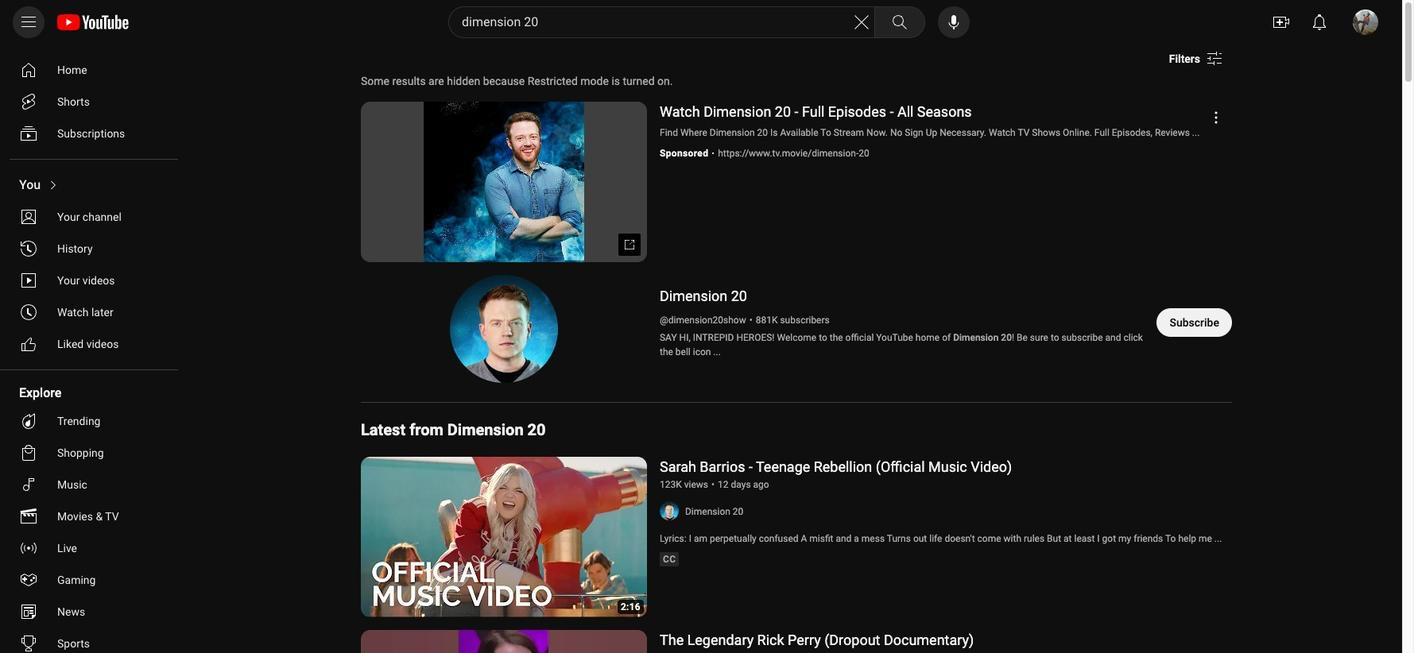 Task type: vqa. For each thing, say whether or not it's contained in the screenshot.
14th Option
yes



Task type: describe. For each thing, give the bounding box(es) containing it.
17 option from the top
[[10, 628, 172, 654]]

7 option from the top
[[10, 265, 172, 297]]

3 option from the top
[[10, 118, 172, 149]]

14 option from the top
[[10, 533, 172, 564]]

5 option from the top
[[10, 201, 172, 233]]

9 option from the top
[[10, 328, 172, 360]]

6 option from the top
[[10, 233, 172, 265]]

11 option from the top
[[10, 437, 172, 469]]

15 option from the top
[[10, 564, 172, 596]]

sarah barrios - teenage rebellion (official music video) by dimension 20 123,204 views 12 days ago 2 minutes, 16 seconds element
[[660, 459, 1012, 475]]

go to channel image
[[660, 502, 679, 521]]

13 option from the top
[[10, 501, 172, 533]]

avatar image image
[[1353, 10, 1379, 35]]

8 option from the top
[[10, 297, 172, 328]]

4 option from the top
[[10, 169, 172, 201]]



Task type: locate. For each thing, give the bounding box(es) containing it.
16 option from the top
[[10, 596, 172, 628]]

12 option from the top
[[10, 469, 172, 501]]

the legendary rick perry (dropout documentary) by dimension 20 56,540 views 1 month ago 1 minute - play short element
[[660, 632, 974, 649]]

option
[[10, 54, 172, 86], [10, 86, 172, 118], [10, 118, 172, 149], [10, 169, 172, 201], [10, 201, 172, 233], [10, 233, 172, 265], [10, 265, 172, 297], [10, 297, 172, 328], [10, 328, 172, 360], [10, 405, 172, 437], [10, 437, 172, 469], [10, 469, 172, 501], [10, 501, 172, 533], [10, 533, 172, 564], [10, 564, 172, 596], [10, 596, 172, 628], [10, 628, 172, 654]]

2 minutes, 16 seconds element
[[621, 603, 641, 612]]

None text field
[[1169, 52, 1201, 65], [1170, 316, 1220, 329], [1169, 52, 1201, 65], [1170, 316, 1220, 329]]

10 option from the top
[[10, 405, 172, 437]]

Search text field
[[462, 12, 852, 33]]

2 option from the top
[[10, 86, 172, 118]]

1 option from the top
[[10, 54, 172, 86]]

None search field
[[420, 6, 929, 38]]



